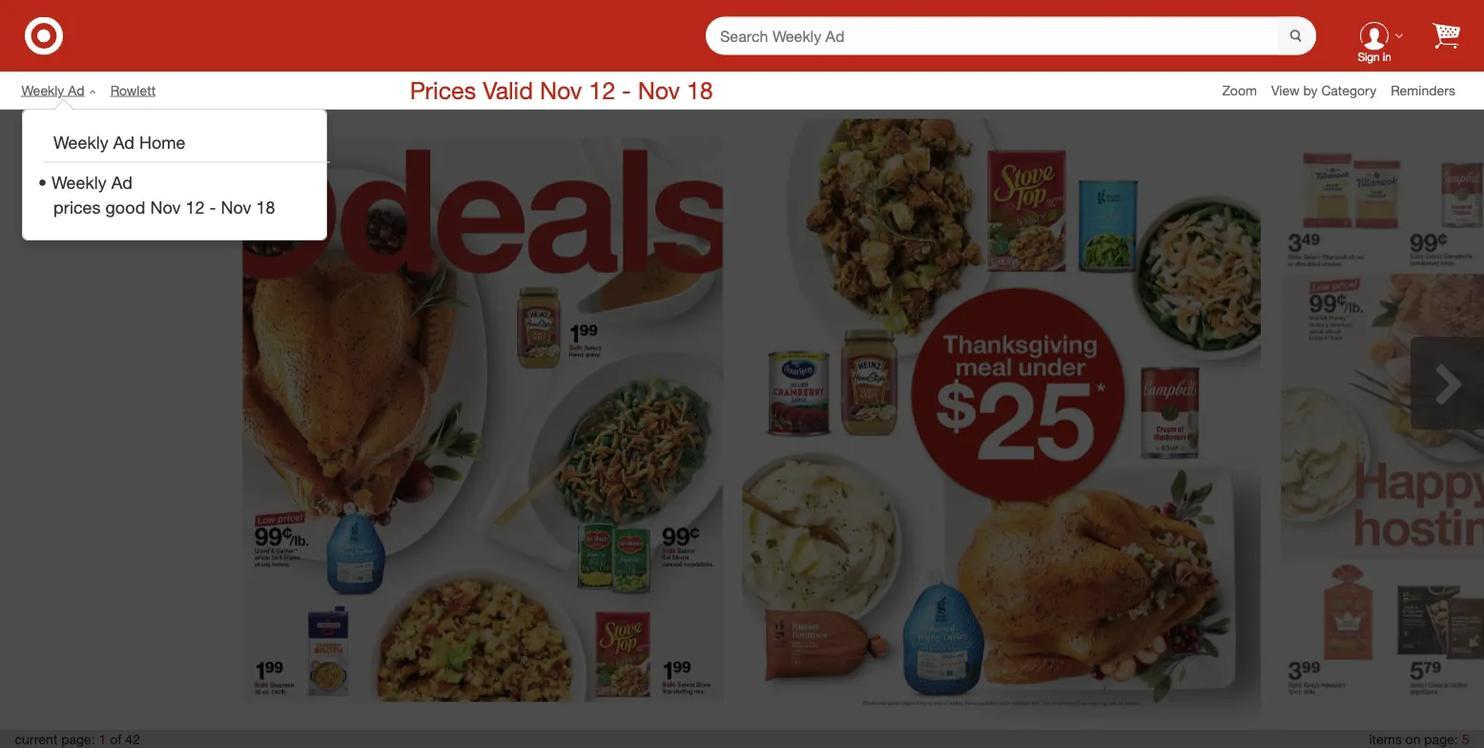 Task type: vqa. For each thing, say whether or not it's contained in the screenshot.
current page: 1 of 42
yes



Task type: describe. For each thing, give the bounding box(es) containing it.
current
[[15, 731, 58, 748]]

1 horizontal spatial 12
[[589, 76, 615, 105]]

view by category
[[1272, 82, 1377, 98]]

view by category link
[[1272, 82, 1391, 98]]

- inside weekly ad prices good nov 12 - nov 18
[[209, 197, 216, 217]]

go to target.com image
[[25, 17, 63, 55]]

rowlett link
[[110, 81, 170, 100]]

prices valid nov 12 - nov 18
[[410, 76, 714, 105]]

ad for weekly ad
[[68, 82, 85, 98]]

current page: 1 of 42
[[15, 731, 140, 748]]

page 3 image
[[1261, 119, 1485, 721]]

sign
[[1358, 50, 1380, 64]]

12 inside weekly ad prices good nov 12 - nov 18
[[186, 197, 205, 217]]

by
[[1304, 82, 1318, 98]]

zoom link
[[1223, 81, 1272, 100]]

weekly ad
[[21, 82, 85, 98]]

weekly ad link
[[21, 81, 110, 100]]

reminders
[[1391, 82, 1456, 98]]

weekly for weekly ad
[[21, 82, 64, 98]]

1
[[99, 731, 106, 748]]

on
[[1406, 731, 1421, 748]]

weekly ad prices good nov 12 - nov 18
[[52, 172, 275, 217]]

2 page: from the left
[[1425, 731, 1459, 748]]

ad for weekly ad home
[[113, 132, 135, 152]]

valid
[[483, 76, 533, 105]]

view your cart on target.com image
[[1433, 22, 1461, 49]]

weekly inside weekly ad prices good nov 12 - nov 18
[[52, 172, 107, 193]]

sign in link
[[1345, 5, 1405, 66]]

0 vertical spatial -
[[622, 76, 631, 105]]



Task type: locate. For each thing, give the bounding box(es) containing it.
good
[[105, 197, 146, 217]]

0 vertical spatial ad
[[68, 82, 85, 98]]

prices
[[53, 197, 101, 217]]

ad left home
[[113, 132, 135, 152]]

12 right the valid
[[589, 76, 615, 105]]

18 inside weekly ad prices good nov 12 - nov 18
[[256, 197, 275, 217]]

weekly down weekly ad link
[[53, 132, 108, 152]]

zoom-in element
[[1223, 82, 1258, 98]]

category
[[1322, 82, 1377, 98]]

page: left 5
[[1425, 731, 1459, 748]]

0 horizontal spatial 18
[[256, 197, 275, 217]]

12
[[589, 76, 615, 105], [186, 197, 205, 217]]

ad left "rowlett"
[[68, 82, 85, 98]]

0 vertical spatial 18
[[687, 76, 714, 105]]

home
[[139, 132, 186, 152]]

weekly down go to target.com icon
[[21, 82, 64, 98]]

rowlett
[[110, 82, 156, 98]]

weekly ad home
[[53, 132, 186, 152]]

2 vertical spatial weekly
[[52, 172, 107, 193]]

sign in
[[1358, 50, 1392, 64]]

weekly ad home link
[[44, 122, 330, 163]]

view
[[1272, 82, 1300, 98]]

1 horizontal spatial page:
[[1425, 731, 1459, 748]]

weekly for weekly ad home
[[53, 132, 108, 152]]

page: left 1
[[61, 731, 95, 748]]

0 horizontal spatial 12
[[186, 197, 205, 217]]

1 horizontal spatial -
[[622, 76, 631, 105]]

12 down 'weekly ad home' link
[[186, 197, 205, 217]]

nov
[[540, 76, 582, 105], [638, 76, 680, 105], [150, 197, 181, 217], [221, 197, 251, 217]]

weekly up prices
[[52, 172, 107, 193]]

reminders link
[[1391, 81, 1470, 100]]

of
[[110, 731, 121, 748]]

ad for weekly ad prices good nov 12 - nov 18
[[111, 172, 133, 193]]

page:
[[61, 731, 95, 748], [1425, 731, 1459, 748]]

zoom
[[1223, 82, 1258, 98]]

items
[[1370, 731, 1402, 748]]

18
[[687, 76, 714, 105], [256, 197, 275, 217]]

0 horizontal spatial -
[[209, 197, 216, 217]]

0 horizontal spatial page:
[[61, 731, 95, 748]]

prices
[[410, 76, 476, 105]]

1 vertical spatial 12
[[186, 197, 205, 217]]

Search Weekly Ad search field
[[706, 17, 1317, 56]]

1 vertical spatial 18
[[256, 197, 275, 217]]

0 vertical spatial weekly
[[21, 82, 64, 98]]

ad
[[68, 82, 85, 98], [113, 132, 135, 152], [111, 172, 133, 193]]

0 vertical spatial 12
[[589, 76, 615, 105]]

1 vertical spatial weekly
[[53, 132, 108, 152]]

1 vertical spatial -
[[209, 197, 216, 217]]

ad inside weekly ad prices good nov 12 - nov 18
[[111, 172, 133, 193]]

1 horizontal spatial 18
[[687, 76, 714, 105]]

1 vertical spatial ad
[[113, 132, 135, 152]]

page 2 image
[[742, 119, 1261, 721]]

2 vertical spatial ad
[[111, 172, 133, 193]]

5
[[1462, 731, 1470, 748]]

ad up good
[[111, 172, 133, 193]]

weekly
[[21, 82, 64, 98], [53, 132, 108, 152], [52, 172, 107, 193]]

-
[[622, 76, 631, 105], [209, 197, 216, 217]]

page 1 image
[[223, 119, 742, 721]]

in
[[1383, 50, 1392, 64]]

items on page: 5
[[1370, 731, 1470, 748]]

42
[[125, 731, 140, 748]]

1 page: from the left
[[61, 731, 95, 748]]

form
[[706, 17, 1317, 56]]



